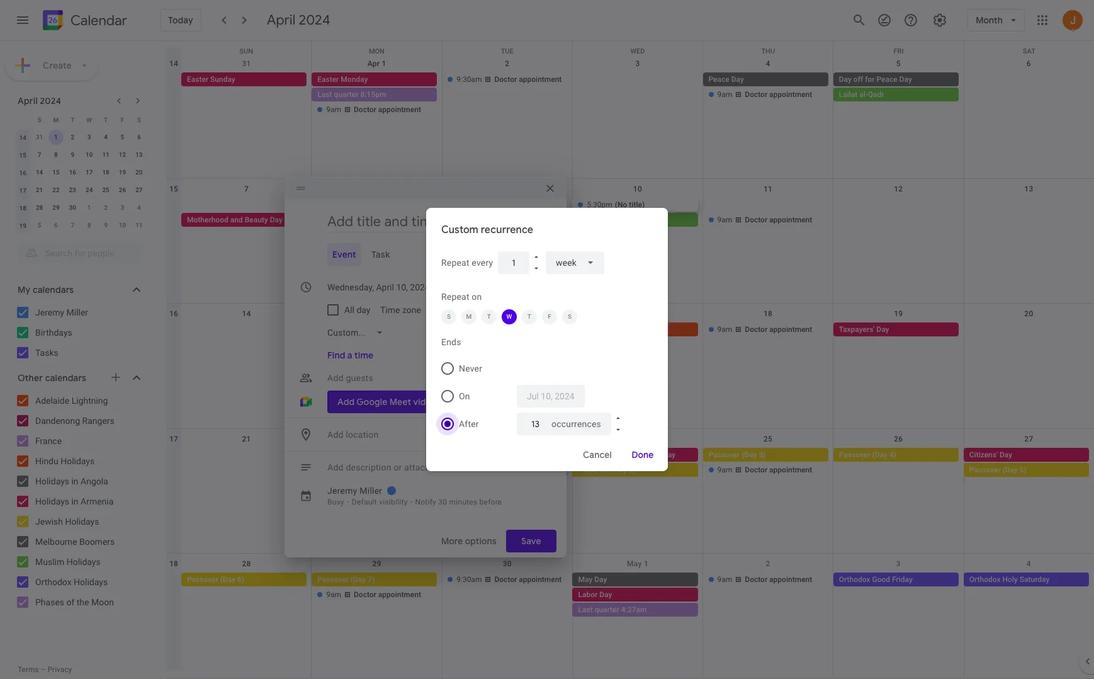 Task type: describe. For each thing, give the bounding box(es) containing it.
28 element
[[32, 200, 47, 215]]

dandenong
[[35, 416, 80, 426]]

29 element
[[48, 200, 64, 215]]

cell containing 5:30pm
[[573, 198, 703, 273]]

may 7 element
[[65, 218, 80, 233]]

3 left may 4 'element' at the left of page
[[121, 204, 124, 211]]

passover (day 3)
[[709, 450, 766, 459]]

25 inside grid
[[764, 435, 773, 443]]

13 inside grid
[[1025, 184, 1034, 193]]

in for angola
[[71, 476, 79, 486]]

cell containing new moon 11:21am
[[312, 198, 443, 273]]

11 for 11 element
[[102, 151, 109, 158]]

holy
[[1003, 575, 1019, 584]]

row containing 28
[[14, 199, 147, 217]]

cell containing gudi padwa
[[442, 198, 573, 273]]

phases of the moon
[[35, 597, 114, 607]]

miller
[[66, 307, 88, 318]]

peace inside button
[[709, 75, 730, 84]]

quarter inside easter monday last quarter 8:15pm
[[334, 90, 359, 99]]

2 inside may 2 element
[[104, 204, 108, 211]]

31 inside grid
[[242, 59, 251, 68]]

full moon 4:49pm cell
[[442, 448, 573, 493]]

holidays in angola
[[35, 476, 108, 486]]

other calendars button
[[3, 368, 156, 388]]

20 inside 20 element
[[136, 169, 143, 176]]

orthodox holidays
[[35, 577, 108, 587]]

17 element
[[82, 165, 97, 180]]

adelaide
[[35, 396, 69, 406]]

t up 16 element
[[71, 116, 75, 123]]

passover for passover (day 3)
[[709, 450, 740, 459]]

row containing 5
[[14, 217, 147, 234]]

11 element
[[98, 147, 113, 163]]

passover (day 6) button
[[181, 573, 307, 587]]

thu
[[762, 47, 776, 55]]

1 vertical spatial 6
[[137, 134, 141, 140]]

zone
[[403, 305, 422, 315]]

custom
[[442, 224, 479, 236]]

passover inside genocide remembrance day passover (day 2)
[[579, 465, 610, 474]]

muslim holidays
[[35, 557, 101, 567]]

1 vertical spatial 9
[[104, 222, 108, 229]]

lightning
[[72, 396, 108, 406]]

3 up orthodox good friday button
[[897, 560, 901, 568]]

remembrance
[[612, 450, 662, 459]]

may 2 element
[[98, 200, 113, 215]]

orthodox for orthodox holy saturday
[[970, 575, 1001, 584]]

row containing s
[[14, 111, 147, 129]]

4:27am
[[622, 606, 647, 614]]

10 inside grid
[[634, 184, 643, 193]]

s up march 31 element
[[38, 116, 41, 123]]

my calendars list
[[3, 302, 156, 363]]

easter for easter sunday
[[187, 75, 209, 84]]

23 element
[[65, 183, 80, 198]]

holidays for hindu
[[61, 456, 95, 466]]

3)
[[759, 450, 766, 459]]

0 horizontal spatial april 2024
[[18, 95, 61, 106]]

5:30pm
[[587, 200, 613, 209]]

28 inside grid
[[242, 560, 251, 568]]

done button
[[623, 440, 663, 470]]

mon
[[369, 47, 385, 55]]

0 vertical spatial april
[[267, 11, 296, 29]]

passover eve button
[[312, 448, 437, 462]]

22 inside grid
[[373, 435, 382, 443]]

none field inside custom recurrence dialog
[[546, 251, 605, 274]]

(day for 6)
[[220, 575, 236, 584]]

31 inside march 31 element
[[36, 134, 43, 140]]

row containing 16
[[166, 304, 1095, 429]]

30 element
[[65, 200, 80, 215]]

2 vertical spatial 6
[[54, 222, 58, 229]]

sat
[[1024, 47, 1036, 55]]

may 9 element
[[98, 218, 113, 233]]

march 31 element
[[32, 130, 47, 145]]

qadr
[[869, 90, 885, 99]]

25 inside april 2024 grid
[[102, 186, 109, 193]]

26 inside april 2024 grid
[[119, 186, 126, 193]]

repeat every
[[442, 258, 493, 268]]

23
[[69, 186, 76, 193]]

passover inside the citizens' day passover (day 5)
[[970, 465, 1001, 474]]

2 9:30am from the top
[[457, 261, 482, 269]]

orthodox good friday button
[[834, 573, 959, 587]]

april 2024 grid
[[12, 111, 147, 234]]

in for armenia
[[71, 496, 79, 507]]

jeremy miller
[[35, 307, 88, 318]]

12 inside grid
[[895, 184, 904, 193]]

taxpayers' day
[[840, 325, 890, 334]]

4:49pm
[[483, 465, 509, 474]]

1 up may day 'button'
[[644, 560, 649, 568]]

Wednesday checkbox
[[502, 309, 517, 324]]

s up 13 element
[[137, 116, 141, 123]]

passover (day 3) button
[[703, 448, 829, 462]]

gudi
[[448, 230, 464, 239]]

al-
[[860, 90, 869, 99]]

0 horizontal spatial 7
[[38, 151, 41, 158]]

tab list containing event
[[295, 243, 557, 266]]

may for may day labor day last quarter 4:27am
[[579, 575, 593, 584]]

armenia
[[81, 496, 114, 507]]

cell containing first quarter 12:13pm
[[312, 323, 443, 353]]

f inside checkbox
[[548, 313, 552, 320]]

7 inside grid
[[244, 184, 249, 193]]

0 vertical spatial 9
[[71, 151, 74, 158]]

1 right apr
[[382, 59, 387, 68]]

cell containing genocide remembrance day
[[573, 448, 703, 493]]

last quarter 4:27am button
[[573, 603, 698, 617]]

france
[[35, 436, 62, 446]]

new
[[318, 215, 333, 224]]

eve
[[351, 450, 363, 459]]

orthodox good friday
[[840, 575, 913, 584]]

peace inside day off for peace day lailat al-qadr
[[877, 75, 898, 84]]

full moon 4:49pm
[[448, 465, 509, 474]]

citizens'
[[970, 450, 999, 459]]

s inside checkbox
[[568, 313, 572, 320]]

w inside wednesday option
[[507, 313, 512, 320]]

7)
[[368, 575, 375, 584]]

armenian cinema day button
[[442, 323, 568, 337]]

taxpayers' day button
[[834, 323, 959, 337]]

4 9:30am from the top
[[457, 575, 482, 584]]

day inside genocide remembrance day passover (day 2)
[[663, 450, 676, 459]]

muslim
[[35, 557, 64, 567]]

motherhood and beauty day button
[[181, 213, 307, 227]]

t up 11 element
[[104, 116, 108, 123]]

row containing 31
[[14, 129, 147, 146]]

1 vertical spatial 5
[[121, 134, 124, 140]]

row containing 18
[[166, 554, 1095, 679]]

m inside option
[[467, 313, 472, 320]]

recurrence
[[481, 224, 534, 236]]

other calendars
[[18, 372, 86, 384]]

row containing 7
[[14, 146, 147, 164]]

27 element
[[132, 183, 147, 198]]

time zone button
[[376, 298, 427, 321]]

jewish
[[35, 517, 63, 527]]

genocide remembrance day button
[[573, 448, 698, 462]]

motherhood
[[187, 215, 229, 224]]

may day button
[[573, 573, 698, 587]]

27 inside april 2024 grid
[[136, 186, 143, 193]]

12:13pm
[[361, 325, 391, 334]]

holidays up jewish
[[35, 496, 69, 507]]

day off for peace day lailat al-qadr
[[840, 75, 913, 99]]

occurrences number field
[[527, 413, 544, 435]]

may 4 element
[[132, 200, 147, 215]]

easter sunday button
[[181, 72, 307, 86]]

may 6 element
[[48, 218, 64, 233]]

passover (day 7)
[[318, 575, 375, 584]]

event button
[[328, 243, 361, 266]]

may 1
[[627, 560, 649, 568]]

2 vertical spatial 19
[[895, 309, 904, 318]]

custom recurrence
[[442, 224, 534, 236]]

grid containing 14
[[166, 41, 1095, 679]]

28 inside 28 element
[[36, 204, 43, 211]]

gudi padwa button
[[442, 228, 568, 242]]

may 10 element
[[115, 218, 130, 233]]

easter for easter monday last quarter 8:15pm
[[318, 75, 339, 84]]

labor
[[579, 591, 598, 599]]

row group inside april 2024 grid
[[14, 129, 147, 234]]

26 element
[[115, 183, 130, 198]]

jewish holidays
[[35, 517, 99, 527]]

calendars for other calendars
[[45, 372, 86, 384]]

boomers
[[79, 537, 115, 547]]

citizens' day passover (day 5)
[[970, 450, 1027, 474]]

moon for new
[[335, 215, 354, 224]]

repeat for repeat every
[[442, 258, 470, 268]]

main drawer image
[[15, 13, 30, 28]]

1 vertical spatial april
[[18, 95, 38, 106]]

17 for 31
[[169, 435, 178, 443]]

gudi padwa
[[448, 230, 488, 239]]

privacy
[[48, 665, 72, 674]]

orthodox holy saturday button
[[964, 573, 1090, 587]]

9:30am button
[[442, 338, 568, 352]]

Friday checkbox
[[542, 309, 558, 324]]

13 inside 13 element
[[136, 151, 143, 158]]

2)
[[629, 465, 636, 474]]

0 vertical spatial 2024
[[299, 11, 331, 29]]

4 up orthodox holy saturday button
[[1027, 560, 1032, 568]]

20 inside grid
[[1025, 309, 1034, 318]]

quarter inside first quarter 12:13pm button
[[335, 325, 359, 334]]

row containing sun
[[166, 41, 1095, 60]]

sunday
[[210, 75, 235, 84]]

cell containing day off for peace day
[[834, 72, 964, 118]]

orthodox for orthodox holidays
[[35, 577, 72, 587]]

0 horizontal spatial 19
[[19, 222, 26, 229]]

w inside april 2024 grid
[[86, 116, 92, 123]]

passover eve
[[318, 450, 363, 459]]

melbourne
[[35, 537, 77, 547]]

calendar
[[71, 12, 127, 29]]

easter monday last quarter 8:15pm
[[318, 75, 386, 99]]

5:30pm (no title)
[[587, 200, 645, 209]]

calendar heading
[[68, 12, 127, 29]]

hindu holidays
[[35, 456, 95, 466]]

cell containing passover (day 7)
[[312, 573, 443, 618]]

armenian
[[448, 325, 481, 334]]

motherhood and beauty day
[[187, 215, 283, 224]]



Task type: locate. For each thing, give the bounding box(es) containing it.
row group
[[14, 129, 147, 234]]

cell containing passover eve
[[312, 448, 443, 493]]

peace day button
[[703, 72, 829, 86]]

0 horizontal spatial m
[[53, 116, 59, 123]]

(day for 3)
[[742, 450, 758, 459]]

1 vertical spatial 19
[[19, 222, 26, 229]]

1 horizontal spatial 12
[[895, 184, 904, 193]]

1 vertical spatial 8
[[87, 222, 91, 229]]

31 left 1 cell
[[36, 134, 43, 140]]

0 horizontal spatial 9
[[71, 151, 74, 158]]

10 up title)
[[634, 184, 643, 193]]

0 vertical spatial 31
[[242, 59, 251, 68]]

passover down citizens' at the right bottom of page
[[970, 465, 1001, 474]]

1 horizontal spatial 25
[[764, 435, 773, 443]]

moon right new
[[335, 215, 354, 224]]

0 vertical spatial 21
[[36, 186, 43, 193]]

title)
[[630, 200, 645, 209]]

day inside button
[[732, 75, 745, 84]]

13 element
[[132, 147, 147, 163]]

jeremy
[[35, 307, 64, 318]]

0 vertical spatial 8
[[54, 151, 58, 158]]

padwa
[[466, 230, 488, 239]]

1 repeat from the top
[[442, 258, 470, 268]]

(day left '6)'
[[220, 575, 236, 584]]

22
[[52, 186, 60, 193], [373, 435, 382, 443]]

easter inside easter monday last quarter 8:15pm
[[318, 75, 339, 84]]

support image
[[904, 13, 919, 28]]

0 horizontal spatial 5
[[38, 222, 41, 229]]

30 inside grid
[[503, 560, 512, 568]]

19 up taxpayers' day button
[[895, 309, 904, 318]]

7 up "motherhood and beauty day" button
[[244, 184, 249, 193]]

custom recurrence dialog
[[427, 208, 668, 471]]

moon
[[91, 597, 114, 607]]

t up armenian cinema day
[[488, 313, 491, 320]]

apr
[[368, 59, 380, 68]]

calendars up 'adelaide lightning'
[[45, 372, 86, 384]]

1 inside cell
[[54, 134, 58, 140]]

21 inside 21 element
[[36, 186, 43, 193]]

19 left 20 element
[[119, 169, 126, 176]]

(day left 5)
[[1003, 465, 1019, 474]]

24 element
[[82, 183, 97, 198]]

6 right may 5 element
[[54, 222, 58, 229]]

9 right may 8 element
[[104, 222, 108, 229]]

cancel button
[[578, 440, 618, 470]]

last inside may day labor day last quarter 4:27am
[[579, 606, 593, 614]]

passover (day 7) button
[[312, 573, 437, 587]]

(day inside genocide remembrance day passover (day 2)
[[612, 465, 627, 474]]

repeat on
[[442, 292, 482, 302]]

last down labor
[[579, 606, 593, 614]]

10 for may 10 element
[[119, 222, 126, 229]]

never
[[459, 364, 483, 374]]

s inside option
[[447, 313, 451, 320]]

all day
[[345, 305, 371, 315]]

1 vertical spatial 28
[[242, 560, 251, 568]]

holidays for orthodox
[[74, 577, 108, 587]]

fri
[[894, 47, 904, 55]]

day inside the citizens' day passover (day 5)
[[1000, 450, 1013, 459]]

1 horizontal spatial m
[[467, 313, 472, 320]]

row group containing 31
[[14, 129, 147, 234]]

repeat for repeat on
[[442, 292, 470, 302]]

day off for peace day button
[[834, 72, 959, 86]]

calendars up 'jeremy'
[[33, 284, 74, 295]]

easter sunday
[[187, 75, 235, 84]]

(no
[[615, 200, 628, 209]]

0 horizontal spatial 29
[[52, 204, 60, 211]]

1 horizontal spatial last
[[579, 606, 593, 614]]

(day for 7)
[[351, 575, 366, 584]]

2 vertical spatial 11
[[136, 222, 143, 229]]

cancel
[[583, 449, 612, 461]]

1 vertical spatial 11
[[764, 184, 773, 193]]

cell containing may day
[[573, 573, 703, 618]]

14 element
[[32, 165, 47, 180]]

3 9:30am from the top
[[457, 340, 482, 349]]

w
[[86, 116, 92, 123], [507, 313, 512, 320]]

11 inside "element"
[[136, 222, 143, 229]]

6)
[[237, 575, 244, 584]]

1 easter from the left
[[187, 75, 209, 84]]

0 vertical spatial may
[[627, 560, 642, 568]]

0 horizontal spatial f
[[121, 116, 124, 123]]

1 horizontal spatial 20
[[1025, 309, 1034, 318]]

5 down fri
[[897, 59, 901, 68]]

5 left 'may 6' element
[[38, 222, 41, 229]]

8 down 1 cell
[[54, 151, 58, 158]]

0 horizontal spatial 27
[[136, 186, 143, 193]]

16 element
[[65, 165, 80, 180]]

5)
[[1020, 465, 1027, 474]]

17
[[86, 169, 93, 176], [19, 187, 26, 194], [169, 435, 178, 443]]

1 vertical spatial repeat
[[442, 292, 470, 302]]

labor day button
[[573, 588, 698, 602]]

passover (day 4) button
[[834, 448, 959, 462]]

m up 1 cell
[[53, 116, 59, 123]]

22 left 23
[[52, 186, 60, 193]]

0 vertical spatial 17
[[86, 169, 93, 176]]

orthodox inside the other calendars list
[[35, 577, 72, 587]]

0 horizontal spatial 10
[[86, 151, 93, 158]]

0 horizontal spatial 8
[[54, 151, 58, 158]]

1 vertical spatial 27
[[1025, 435, 1034, 443]]

passover for passover (day 7)
[[318, 575, 349, 584]]

repeat up s option in the left top of the page
[[442, 292, 470, 302]]

6 down sat
[[1027, 59, 1032, 68]]

in left angola
[[71, 476, 79, 486]]

0 vertical spatial 28
[[36, 204, 43, 211]]

1 horizontal spatial 30
[[503, 560, 512, 568]]

1 vertical spatial 10
[[634, 184, 643, 193]]

30
[[69, 204, 76, 211], [503, 560, 512, 568]]

0 vertical spatial 12
[[119, 151, 126, 158]]

25 right 24
[[102, 186, 109, 193]]

easter left sunday
[[187, 75, 209, 84]]

(day left 2)
[[612, 465, 627, 474]]

1 vertical spatial 21
[[242, 435, 251, 443]]

20 element
[[132, 165, 147, 180]]

2 easter from the left
[[318, 75, 339, 84]]

moon inside full moon 4:49pm 'button'
[[462, 465, 481, 474]]

t inside t option
[[528, 313, 532, 320]]

1 vertical spatial 2024
[[40, 95, 61, 106]]

passover left '6)'
[[187, 575, 218, 584]]

0 horizontal spatial 26
[[119, 186, 126, 193]]

of
[[66, 597, 75, 607]]

2024
[[299, 11, 331, 29], [40, 95, 61, 106]]

11 for may 11 "element" at the left of page
[[136, 222, 143, 229]]

repeat left every
[[442, 258, 470, 268]]

0 vertical spatial m
[[53, 116, 59, 123]]

may up may day 'button'
[[627, 560, 642, 568]]

orthodox left good
[[840, 575, 871, 584]]

0 vertical spatial repeat
[[442, 258, 470, 268]]

s up armenian at top left
[[447, 313, 451, 320]]

Thursday checkbox
[[522, 309, 537, 324]]

done
[[632, 449, 654, 461]]

9:30am inside 9:30am button
[[457, 340, 482, 349]]

quarter down labor
[[595, 606, 620, 614]]

s right friday checkbox
[[568, 313, 572, 320]]

1 horizontal spatial 5
[[121, 134, 124, 140]]

terms
[[18, 665, 39, 674]]

may 3 element
[[115, 200, 130, 215]]

0 vertical spatial 7
[[38, 151, 41, 158]]

14 inside "element"
[[36, 169, 43, 176]]

time zone
[[381, 305, 422, 315]]

1 horizontal spatial 13
[[1025, 184, 1034, 193]]

cell
[[312, 72, 443, 118], [573, 72, 703, 118], [703, 72, 834, 118], [834, 72, 964, 118], [964, 72, 1095, 118], [312, 198, 443, 273], [442, 198, 573, 273], [573, 198, 703, 273], [834, 198, 964, 273], [964, 198, 1095, 273], [181, 323, 312, 353], [312, 323, 443, 353], [442, 323, 573, 353], [964, 323, 1095, 353], [181, 448, 312, 493], [312, 448, 443, 493], [573, 448, 703, 493], [703, 448, 834, 493], [964, 448, 1095, 493], [312, 573, 443, 618], [573, 573, 703, 618]]

5 up 12 element
[[121, 134, 124, 140]]

(day
[[742, 450, 758, 459], [873, 450, 888, 459], [612, 465, 627, 474], [1003, 465, 1019, 474], [220, 575, 236, 584], [351, 575, 366, 584]]

may 5 element
[[32, 218, 47, 233]]

0 vertical spatial 13
[[136, 151, 143, 158]]

2 repeat from the top
[[442, 292, 470, 302]]

1 peace from the left
[[709, 75, 730, 84]]

25
[[102, 186, 109, 193], [764, 435, 773, 443]]

28 up passover (day 6) button at the bottom left of page
[[242, 560, 251, 568]]

orthodox left holy
[[970, 575, 1001, 584]]

(day left 4)
[[873, 450, 888, 459]]

row containing 21
[[14, 181, 147, 199]]

Monday checkbox
[[462, 309, 477, 324]]

4 up 11 element
[[104, 134, 108, 140]]

Saturday checkbox
[[563, 309, 578, 324]]

may inside may day labor day last quarter 4:27am
[[579, 575, 593, 584]]

10 left may 11 "element" at the left of page
[[119, 222, 126, 229]]

Weeks to repeat number field
[[509, 251, 520, 274]]

27 inside grid
[[1025, 435, 1034, 443]]

friday
[[893, 575, 913, 584]]

1 horizontal spatial 10
[[119, 222, 126, 229]]

0 horizontal spatial 21
[[36, 186, 43, 193]]

easter left monday
[[318, 75, 339, 84]]

cell containing armenian cinema day
[[442, 323, 573, 353]]

april
[[267, 11, 296, 29], [18, 95, 38, 106]]

calendars inside dropdown button
[[33, 284, 74, 295]]

1 horizontal spatial 19
[[119, 169, 126, 176]]

tab list
[[295, 243, 557, 266]]

last inside easter monday last quarter 8:15pm
[[318, 90, 332, 99]]

passover for passover eve
[[318, 450, 349, 459]]

may 8 element
[[82, 218, 97, 233]]

april 2024
[[267, 11, 331, 29], [18, 95, 61, 106]]

adelaide lightning
[[35, 396, 108, 406]]

tasks
[[35, 348, 58, 358]]

1 right 30 element
[[87, 204, 91, 211]]

2 vertical spatial 7
[[71, 222, 74, 229]]

f up 12 element
[[121, 116, 124, 123]]

4)
[[890, 450, 897, 459]]

15 element
[[48, 165, 64, 180]]

holidays down melbourne boomers
[[67, 557, 101, 567]]

2 horizontal spatial 17
[[169, 435, 178, 443]]

0 vertical spatial 29
[[52, 204, 60, 211]]

0 horizontal spatial w
[[86, 116, 92, 123]]

5 inside may 5 element
[[38, 222, 41, 229]]

2 horizontal spatial 6
[[1027, 59, 1032, 68]]

1 vertical spatial 7
[[244, 184, 249, 193]]

easter
[[187, 75, 209, 84], [318, 75, 339, 84]]

1 vertical spatial 25
[[764, 435, 773, 443]]

w up armenian cinema day button
[[507, 313, 512, 320]]

privacy link
[[48, 665, 72, 674]]

after
[[459, 419, 479, 429]]

29 inside april 2024 grid
[[52, 204, 60, 211]]

may 1 element
[[82, 200, 97, 215]]

31 down the sun
[[242, 59, 251, 68]]

30 inside april 2024 grid
[[69, 204, 76, 211]]

29 left 30 element
[[52, 204, 60, 211]]

22 inside 22 element
[[52, 186, 60, 193]]

8 inside may 8 element
[[87, 222, 91, 229]]

f
[[121, 116, 124, 123], [548, 313, 552, 320]]

1 right march 31 element
[[54, 134, 58, 140]]

0 vertical spatial 26
[[119, 186, 126, 193]]

6 up 13 element
[[137, 134, 141, 140]]

9 left 10 element
[[71, 151, 74, 158]]

0 horizontal spatial 30
[[69, 204, 76, 211]]

day
[[732, 75, 745, 84], [840, 75, 852, 84], [900, 75, 913, 84], [270, 215, 283, 224], [510, 325, 523, 334], [877, 325, 890, 334], [663, 450, 676, 459], [1000, 450, 1013, 459], [595, 575, 608, 584], [600, 591, 613, 599]]

birthdays
[[35, 328, 72, 338]]

(day left 3)
[[742, 450, 758, 459]]

option group inside custom recurrence dialog
[[437, 355, 653, 438]]

3 down wed
[[636, 59, 640, 68]]

21 inside grid
[[242, 435, 251, 443]]

passover left 3)
[[709, 450, 740, 459]]

peace day
[[709, 75, 745, 84]]

passover left "eve"
[[318, 450, 349, 459]]

10 for 10 element
[[86, 151, 93, 158]]

2 peace from the left
[[877, 75, 898, 84]]

0 vertical spatial 25
[[102, 186, 109, 193]]

last left 8:15pm
[[318, 90, 332, 99]]

1 vertical spatial calendars
[[45, 372, 86, 384]]

2 in from the top
[[71, 496, 79, 507]]

1 in from the top
[[71, 476, 79, 486]]

1 vertical spatial 30
[[503, 560, 512, 568]]

Date on which the recurrence ends text field
[[527, 385, 575, 408]]

1 vertical spatial w
[[507, 313, 512, 320]]

(day left 7) at the left of page
[[351, 575, 366, 584]]

0 vertical spatial f
[[121, 116, 124, 123]]

10 left 11 element
[[86, 151, 93, 158]]

1 horizontal spatial 29
[[373, 560, 382, 568]]

9am
[[718, 90, 733, 99], [326, 105, 341, 114], [718, 215, 733, 224], [326, 230, 341, 239], [718, 325, 733, 334], [326, 340, 341, 349], [326, 465, 341, 474], [718, 465, 733, 474], [718, 575, 733, 584], [326, 591, 341, 599]]

0 vertical spatial 22
[[52, 186, 60, 193]]

26 left 27 element
[[119, 186, 126, 193]]

19 element
[[115, 165, 130, 180]]

28
[[36, 204, 43, 211], [242, 560, 251, 568]]

passover left 7) at the left of page
[[318, 575, 349, 584]]

1 horizontal spatial 9
[[104, 222, 108, 229]]

8
[[54, 151, 58, 158], [87, 222, 91, 229]]

6 inside grid
[[1027, 59, 1032, 68]]

1 vertical spatial 26
[[895, 435, 904, 443]]

melbourne boomers
[[35, 537, 115, 547]]

2 horizontal spatial 7
[[244, 184, 249, 193]]

terms link
[[18, 665, 39, 674]]

0 horizontal spatial 11
[[102, 151, 109, 158]]

5
[[897, 59, 901, 68], [121, 134, 124, 140], [38, 222, 41, 229]]

0 vertical spatial 27
[[136, 186, 143, 193]]

moon for full
[[462, 465, 481, 474]]

22 up the passover eve button
[[373, 435, 382, 443]]

4 inside 'element'
[[137, 204, 141, 211]]

0 vertical spatial quarter
[[334, 90, 359, 99]]

easter inside button
[[187, 75, 209, 84]]

None search field
[[0, 237, 156, 265]]

19 left may 5 element
[[19, 222, 26, 229]]

27 up citizens' day 'button'
[[1025, 435, 1034, 443]]

cell containing passover (day 3)
[[703, 448, 834, 493]]

11 inside grid
[[764, 184, 773, 193]]

21 element
[[32, 183, 47, 198]]

tue
[[501, 47, 514, 55]]

28 left 29 element
[[36, 204, 43, 211]]

calendars inside dropdown button
[[45, 372, 86, 384]]

0 horizontal spatial 2024
[[40, 95, 61, 106]]

passover for passover (day 6)
[[187, 575, 218, 584]]

orthodox for orthodox good friday
[[840, 575, 871, 584]]

(day inside the citizens' day passover (day 5)
[[1003, 465, 1019, 474]]

passover for passover (day 4)
[[840, 450, 871, 459]]

22 element
[[48, 183, 64, 198]]

day
[[357, 305, 371, 315]]

18 element
[[98, 165, 113, 180]]

may up labor
[[579, 575, 593, 584]]

12 element
[[115, 147, 130, 163]]

0 vertical spatial w
[[86, 116, 92, 123]]

1 horizontal spatial peace
[[877, 75, 898, 84]]

Sunday checkbox
[[442, 309, 457, 324]]

cell containing citizens' day
[[964, 448, 1095, 493]]

2 horizontal spatial 5
[[897, 59, 901, 68]]

1 cell
[[48, 129, 64, 146]]

0 horizontal spatial easter
[[187, 75, 209, 84]]

27
[[136, 186, 143, 193], [1025, 435, 1034, 443]]

10 element
[[82, 147, 97, 163]]

may for may 1
[[627, 560, 642, 568]]

2 vertical spatial 10
[[119, 222, 126, 229]]

7 down march 31 element
[[38, 151, 41, 158]]

quarter inside may day labor day last quarter 4:27am
[[595, 606, 620, 614]]

t inside tuesday "checkbox"
[[488, 313, 491, 320]]

saturday
[[1020, 575, 1050, 584]]

holidays up the
[[74, 577, 108, 587]]

8 right may 7 element
[[87, 222, 91, 229]]

Tuesday checkbox
[[482, 309, 497, 324]]

appointment
[[519, 75, 562, 84], [770, 90, 813, 99], [378, 105, 421, 114], [770, 215, 813, 224], [378, 230, 421, 239], [519, 261, 562, 269], [770, 325, 813, 334], [378, 340, 421, 349], [378, 465, 421, 474], [770, 465, 813, 474], [519, 575, 562, 584], [770, 575, 813, 584], [378, 591, 421, 599]]

f inside april 2024 grid
[[121, 116, 124, 123]]

passover (day 6)
[[187, 575, 244, 584]]

holidays for jewish
[[65, 517, 99, 527]]

3 up 10 element
[[87, 134, 91, 140]]

other calendars list
[[3, 391, 156, 612]]

0 horizontal spatial april
[[18, 95, 38, 106]]

for
[[866, 75, 875, 84]]

full moon 4:49pm button
[[442, 463, 568, 477]]

find a time
[[328, 349, 374, 361]]

1 vertical spatial moon
[[462, 465, 481, 474]]

0 vertical spatial 11
[[102, 151, 109, 158]]

passover down genocide
[[579, 465, 610, 474]]

1 horizontal spatial 26
[[895, 435, 904, 443]]

2 horizontal spatial 19
[[895, 309, 904, 318]]

passover (day 4)
[[840, 450, 897, 459]]

None field
[[546, 251, 605, 274]]

0 horizontal spatial 20
[[136, 169, 143, 176]]

dandenong rangers
[[35, 416, 115, 426]]

f right t option
[[548, 313, 552, 320]]

row
[[166, 41, 1095, 60], [166, 54, 1095, 179], [14, 111, 147, 129], [14, 129, 147, 146], [14, 146, 147, 164], [14, 164, 147, 181], [166, 179, 1095, 304], [14, 181, 147, 199], [14, 199, 147, 217], [14, 217, 147, 234], [166, 304, 1095, 429], [166, 429, 1095, 554], [166, 554, 1095, 679]]

may day labor day last quarter 4:27am
[[579, 575, 647, 614]]

genocide remembrance day passover (day 2)
[[579, 450, 676, 474]]

m up armenian at top left
[[467, 313, 472, 320]]

terms – privacy
[[18, 665, 72, 674]]

holidays for muslim
[[67, 557, 101, 567]]

m inside april 2024 grid
[[53, 116, 59, 123]]

20
[[136, 169, 143, 176], [1025, 309, 1034, 318]]

12
[[119, 151, 126, 158], [895, 184, 904, 193]]

sun
[[240, 47, 253, 55]]

26 inside grid
[[895, 435, 904, 443]]

0 vertical spatial 6
[[1027, 59, 1032, 68]]

cell containing easter monday
[[312, 72, 443, 118]]

29 up passover (day 7) button
[[373, 560, 382, 568]]

1 horizontal spatial 21
[[242, 435, 251, 443]]

calendar element
[[40, 8, 127, 35]]

a
[[348, 349, 353, 361]]

cell containing peace day
[[703, 72, 834, 118]]

last quarter 8:15pm button
[[312, 88, 437, 101]]

24
[[86, 186, 93, 193]]

moon inside new moon 11:21am button
[[335, 215, 354, 224]]

calendars for my calendars
[[33, 284, 74, 295]]

27 right 26 element
[[136, 186, 143, 193]]

1 horizontal spatial 17
[[86, 169, 93, 176]]

t right wednesday option
[[528, 313, 532, 320]]

1 vertical spatial 13
[[1025, 184, 1034, 193]]

2 vertical spatial 17
[[169, 435, 178, 443]]

0 horizontal spatial 13
[[136, 151, 143, 158]]

17 inside grid
[[169, 435, 178, 443]]

25 up passover (day 3) button
[[764, 435, 773, 443]]

option group containing never
[[437, 355, 653, 438]]

quarter
[[334, 90, 359, 99], [335, 325, 359, 334], [595, 606, 620, 614]]

13
[[136, 151, 143, 158], [1025, 184, 1034, 193]]

0 horizontal spatial moon
[[335, 215, 354, 224]]

row containing 17
[[166, 429, 1095, 554]]

1 horizontal spatial orthodox
[[840, 575, 871, 584]]

passover left 4)
[[840, 450, 871, 459]]

4 down thu
[[766, 59, 771, 68]]

0 horizontal spatial may
[[579, 575, 593, 584]]

1 horizontal spatial april
[[267, 11, 296, 29]]

find
[[328, 349, 346, 361]]

quarter down monday
[[334, 90, 359, 99]]

Add title and time text field
[[328, 212, 557, 231]]

grid
[[166, 41, 1095, 679]]

1 horizontal spatial 7
[[71, 222, 74, 229]]

0 horizontal spatial 17
[[19, 187, 26, 194]]

option group
[[437, 355, 653, 438]]

(day for 4)
[[873, 450, 888, 459]]

holidays up holidays in angola
[[61, 456, 95, 466]]

4 right may 3 element
[[137, 204, 141, 211]]

moon right full
[[462, 465, 481, 474]]

1 vertical spatial last
[[579, 606, 593, 614]]

1 vertical spatial m
[[467, 313, 472, 320]]

11
[[102, 151, 109, 158], [764, 184, 773, 193], [136, 222, 143, 229]]

26 up passover (day 4) button
[[895, 435, 904, 443]]

1 vertical spatial f
[[548, 313, 552, 320]]

w up 10 element
[[86, 116, 92, 123]]

1 horizontal spatial 2024
[[299, 11, 331, 29]]

12 inside 12 element
[[119, 151, 126, 158]]

0 horizontal spatial last
[[318, 90, 332, 99]]

quarter down all
[[335, 325, 359, 334]]

orthodox down muslim
[[35, 577, 72, 587]]

task button
[[366, 243, 395, 266]]

may 11 element
[[132, 218, 147, 233]]

7 left may 8 element
[[71, 222, 74, 229]]

holidays up melbourne boomers
[[65, 517, 99, 527]]

25 element
[[98, 183, 113, 198]]

5 inside grid
[[897, 59, 901, 68]]

0 horizontal spatial 12
[[119, 151, 126, 158]]

passover
[[318, 450, 349, 459], [709, 450, 740, 459], [840, 450, 871, 459], [579, 465, 610, 474], [970, 465, 1001, 474], [187, 575, 218, 584], [318, 575, 349, 584]]

1 horizontal spatial april 2024
[[267, 11, 331, 29]]

holidays down hindu
[[35, 476, 69, 486]]

17 for 1
[[19, 187, 26, 194]]

16
[[69, 169, 76, 176], [19, 169, 26, 176], [169, 309, 178, 318], [503, 309, 512, 318]]

row containing 15
[[166, 179, 1095, 304]]

1 9:30am from the top
[[457, 75, 482, 84]]

in down holidays in angola
[[71, 496, 79, 507]]

0 horizontal spatial peace
[[709, 75, 730, 84]]



Task type: vqa. For each thing, say whether or not it's contained in the screenshot.
Holidays in Armenia
yes



